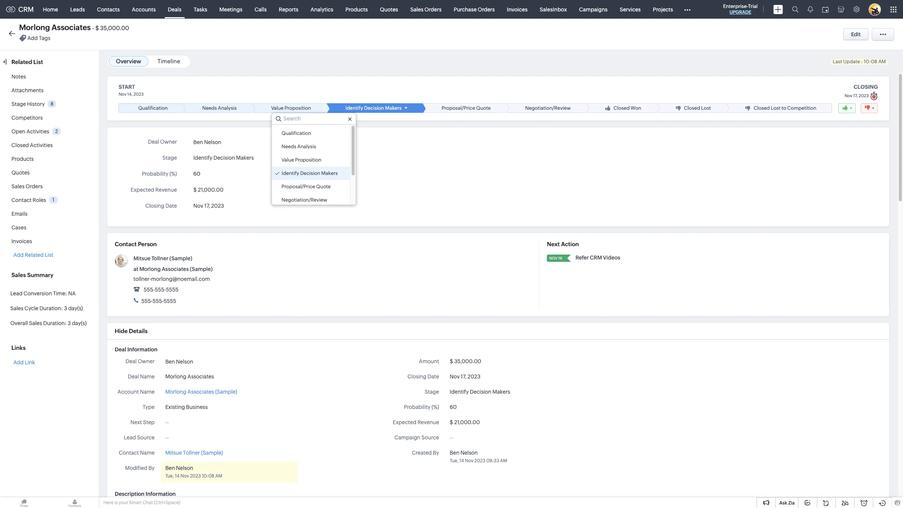 Task type: describe. For each thing, give the bounding box(es) containing it.
closed lost to competition
[[754, 105, 816, 111]]

0 vertical spatial invoices link
[[501, 0, 534, 18]]

1 vertical spatial 60
[[450, 404, 457, 410]]

$ inside 'morlong associates - $ 35,000.00'
[[95, 25, 99, 31]]

link
[[25, 360, 35, 366]]

activities for open activities
[[26, 129, 49, 135]]

0 vertical spatial value
[[271, 105, 284, 111]]

0 horizontal spatial expected revenue
[[131, 187, 177, 193]]

start
[[119, 84, 135, 90]]

overall sales duration: 3 day(s)
[[10, 320, 87, 326]]

calls link
[[249, 0, 273, 18]]

add for add link
[[13, 360, 24, 366]]

related list
[[11, 59, 44, 65]]

1 horizontal spatial probability
[[404, 404, 431, 410]]

nov inside closing nov 17, 2023
[[845, 93, 852, 98]]

cases
[[11, 225, 26, 231]]

lost for closed lost
[[701, 105, 711, 111]]

0 vertical spatial list
[[33, 59, 43, 65]]

1 horizontal spatial list
[[45, 252, 53, 258]]

stage history
[[11, 101, 45, 107]]

1 horizontal spatial revenue
[[417, 420, 439, 426]]

nelson inside ben nelson tue, 14 nov 2023 10:08 am
[[176, 465, 193, 471]]

hide details
[[115, 328, 148, 334]]

duration: for overall sales duration:
[[43, 320, 67, 326]]

lead conversion time: na
[[10, 291, 76, 297]]

0 horizontal spatial orders
[[26, 183, 43, 190]]

0 horizontal spatial $  21,000.00
[[193, 187, 223, 193]]

overall
[[10, 320, 28, 326]]

0 vertical spatial negotiation/review
[[525, 105, 571, 111]]

1 vertical spatial expected
[[393, 420, 416, 426]]

contact for contact person
[[115, 241, 137, 248]]

your
[[119, 500, 128, 506]]

services
[[620, 6, 641, 12]]

deal owner for stage
[[148, 139, 177, 145]]

closed activities
[[11, 142, 53, 148]]

14,
[[127, 92, 133, 96]]

1 vertical spatial value
[[282, 157, 294, 163]]

closing nov 17, 2023
[[845, 84, 878, 98]]

modified
[[125, 465, 147, 471]]

1 horizontal spatial 21,000.00
[[454, 420, 480, 426]]

0 horizontal spatial nov 17, 2023
[[193, 203, 224, 209]]

closing
[[854, 84, 878, 90]]

0 vertical spatial products link
[[339, 0, 374, 18]]

0 vertical spatial closing
[[145, 203, 164, 209]]

0 horizontal spatial sales orders link
[[11, 183, 43, 190]]

1 vertical spatial 5555
[[164, 298, 176, 304]]

0 vertical spatial crm
[[18, 5, 34, 13]]

(sample) for mitsue tollner (sample) link to the top
[[169, 256, 192, 262]]

existing business
[[165, 404, 208, 410]]

day(s) for sales cycle duration: 3 day(s)
[[68, 305, 83, 312]]

0 vertical spatial (%)
[[169, 171, 177, 177]]

step
[[143, 420, 155, 426]]

closed for closed lost
[[684, 105, 700, 111]]

created
[[412, 450, 432, 456]]

calendar image
[[822, 6, 829, 12]]

orders for the right sales orders link
[[424, 6, 442, 12]]

0 horizontal spatial quotes link
[[11, 170, 30, 176]]

0 vertical spatial related
[[11, 59, 32, 65]]

2023 inside ben nelson tue, 14 nov 2023 10:08 am
[[190, 474, 201, 479]]

campaigns
[[579, 6, 608, 12]]

tasks
[[194, 6, 207, 12]]

tollner-morlong@noemail.com link
[[133, 276, 210, 282]]

campaigns link
[[573, 0, 614, 18]]

home link
[[37, 0, 64, 18]]

reports link
[[273, 0, 304, 18]]

2023 inside closing nov 17, 2023
[[859, 93, 869, 98]]

1 horizontal spatial (%)
[[432, 404, 439, 410]]

description
[[115, 491, 144, 497]]

0 horizontal spatial stage
[[11, 101, 26, 107]]

1 horizontal spatial sales orders link
[[404, 0, 448, 18]]

contact roles
[[11, 197, 46, 203]]

competition
[[787, 105, 816, 111]]

morlong associates
[[165, 374, 214, 380]]

campaign source
[[394, 435, 439, 441]]

closed for closed won
[[614, 105, 630, 111]]

16
[[558, 256, 562, 261]]

tue, for modified by
[[165, 474, 174, 479]]

deals
[[168, 6, 181, 12]]

timeline
[[157, 58, 180, 64]]

source for lead source
[[137, 435, 155, 441]]

created by
[[412, 450, 439, 456]]

nov inside ben nelson tue, 14 nov 2023 09:33 am
[[465, 458, 473, 464]]

next action
[[547, 241, 579, 248]]

0 horizontal spatial sales orders
[[11, 183, 43, 190]]

owner for stage
[[160, 139, 177, 145]]

morlong up tollner-
[[139, 266, 161, 272]]

refer
[[576, 255, 589, 261]]

add for add tags
[[27, 35, 38, 41]]

1 vertical spatial 17,
[[204, 203, 210, 209]]

refer crm videos
[[576, 255, 620, 261]]

signals image
[[808, 6, 813, 13]]

deal owner for deal name
[[126, 359, 155, 365]]

sales orders inside sales orders link
[[410, 6, 442, 12]]

0 horizontal spatial invoices link
[[11, 238, 32, 244]]

lead for lead source
[[124, 435, 136, 441]]

projects
[[653, 6, 673, 12]]

last
[[833, 59, 842, 64]]

3 for overall sales duration:
[[68, 320, 71, 326]]

smart
[[129, 500, 142, 506]]

account name
[[118, 389, 155, 395]]

add link
[[13, 360, 35, 366]]

1 horizontal spatial probability (%)
[[404, 404, 439, 410]]

emails
[[11, 211, 28, 217]]

2 vertical spatial stage
[[425, 389, 439, 395]]

sales cycle duration: 3 day(s)
[[10, 305, 83, 312]]

0 vertical spatial value proposition
[[271, 105, 311, 111]]

0 vertical spatial date
[[165, 203, 177, 209]]

by for created by
[[433, 450, 439, 456]]

stage history link
[[11, 101, 45, 107]]

accounts
[[132, 6, 156, 12]]

existing
[[165, 404, 185, 410]]

next for next step
[[130, 420, 142, 426]]

meetings link
[[213, 0, 249, 18]]

1 vertical spatial mitsue tollner (sample) link
[[165, 449, 223, 457]]

name for deal name
[[140, 374, 155, 380]]

create menu image
[[773, 5, 783, 14]]

time:
[[53, 291, 67, 297]]

1 vertical spatial stage
[[162, 155, 177, 161]]

orders for the purchase orders link
[[478, 6, 495, 12]]

notes
[[11, 74, 26, 80]]

2023 inside ben nelson tue, 14 nov 2023 09:33 am
[[474, 458, 485, 464]]

closed won
[[614, 105, 641, 111]]

0 horizontal spatial quote
[[316, 184, 331, 190]]

1 vertical spatial analysis
[[297, 144, 316, 150]]

0 vertical spatial 555-555-5555
[[143, 287, 179, 293]]

ask
[[779, 501, 787, 506]]

1 horizontal spatial crm
[[590, 255, 602, 261]]

deals link
[[162, 0, 188, 18]]

open
[[11, 129, 25, 135]]

0 horizontal spatial negotiation/review
[[282, 197, 327, 203]]

1 vertical spatial products
[[11, 156, 34, 162]]

emails link
[[11, 211, 28, 217]]

tollner for bottommost mitsue tollner (sample) link
[[183, 450, 200, 456]]

1 vertical spatial related
[[25, 252, 44, 258]]

analytics link
[[304, 0, 339, 18]]

description information
[[115, 491, 176, 497]]

tollner for mitsue tollner (sample) link to the top
[[152, 256, 168, 262]]

enterprise-trial upgrade
[[723, 3, 758, 15]]

business
[[186, 404, 208, 410]]

purchase
[[454, 6, 477, 12]]

(sample) for bottommost mitsue tollner (sample) link
[[201, 450, 223, 456]]

to
[[782, 105, 786, 111]]

overview link
[[116, 58, 141, 64]]

contact person
[[115, 241, 157, 248]]

enterprise-
[[723, 3, 748, 9]]

0 vertical spatial 60
[[193, 171, 200, 177]]

1 horizontal spatial needs
[[282, 144, 296, 150]]

1 vertical spatial proposition
[[295, 157, 321, 163]]

leads
[[70, 6, 85, 12]]

contact for contact roles
[[11, 197, 32, 203]]

by for modified by
[[148, 465, 155, 471]]

trial
[[748, 3, 758, 9]]

1 vertical spatial value proposition
[[282, 157, 321, 163]]

person
[[138, 241, 157, 248]]

1 vertical spatial qualification
[[282, 130, 311, 136]]

0 horizontal spatial closing date
[[145, 203, 177, 209]]

edit
[[851, 31, 861, 37]]

1 vertical spatial 555-555-5555
[[140, 298, 176, 304]]

morlong associates - $ 35,000.00
[[19, 23, 129, 32]]

0 horizontal spatial expected
[[131, 187, 154, 193]]

1 horizontal spatial quote
[[476, 105, 491, 111]]

morlong associates (sample) link for account name
[[165, 388, 237, 396]]

0 vertical spatial quotes
[[380, 6, 398, 12]]

closed for closed lost to competition
[[754, 105, 770, 111]]

0 vertical spatial qualification
[[138, 105, 168, 111]]

associates for morlong associates - $ 35,000.00
[[52, 23, 91, 32]]

closed lost
[[684, 105, 711, 111]]

notes link
[[11, 74, 26, 80]]

1 vertical spatial date
[[427, 374, 439, 380]]

meetings
[[219, 6, 242, 12]]

0 vertical spatial proposal/price
[[442, 105, 475, 111]]

:
[[861, 59, 863, 64]]

reports
[[279, 6, 298, 12]]

2 vertical spatial 17,
[[461, 374, 467, 380]]

1 horizontal spatial closing date
[[407, 374, 439, 380]]

overview
[[116, 58, 141, 64]]

at
[[133, 266, 138, 272]]

1 horizontal spatial proposal/price quote
[[442, 105, 491, 111]]

3 for sales cycle duration:
[[64, 305, 67, 312]]

information for deal information
[[127, 347, 157, 353]]

0 horizontal spatial invoices
[[11, 238, 32, 244]]

1 vertical spatial closing
[[407, 374, 426, 380]]

campaign
[[394, 435, 420, 441]]

0 vertical spatial mitsue
[[133, 256, 150, 262]]

0 vertical spatial invoices
[[507, 6, 528, 12]]

chats image
[[0, 498, 48, 508]]

1 vertical spatial proposal/price quote
[[282, 184, 331, 190]]

zia
[[788, 501, 795, 506]]

1 vertical spatial products link
[[11, 156, 34, 162]]

Search text field
[[272, 113, 356, 124]]

1 horizontal spatial 10:08
[[864, 59, 877, 64]]



Task type: vqa. For each thing, say whether or not it's contained in the screenshot.


Task type: locate. For each thing, give the bounding box(es) containing it.
1 vertical spatial am
[[500, 458, 507, 464]]

associates for morlong associates (sample)
[[187, 389, 214, 395]]

1 vertical spatial needs
[[282, 144, 296, 150]]

ben inside ben nelson tue, 14 nov 2023 10:08 am
[[165, 465, 175, 471]]

sales orders link
[[404, 0, 448, 18], [11, 183, 43, 190]]

3
[[64, 305, 67, 312], [68, 320, 71, 326]]

makers
[[385, 105, 402, 111], [236, 155, 254, 161], [321, 171, 338, 176], [492, 389, 510, 395]]

1 vertical spatial invoices
[[11, 238, 32, 244]]

0 horizontal spatial 17,
[[204, 203, 210, 209]]

555-
[[144, 287, 155, 293], [155, 287, 166, 293], [141, 298, 153, 304], [153, 298, 164, 304]]

nelson inside ben nelson tue, 14 nov 2023 09:33 am
[[460, 450, 478, 456]]

related up notes link
[[11, 59, 32, 65]]

here
[[103, 500, 113, 506]]

2 name from the top
[[140, 389, 155, 395]]

1 vertical spatial mitsue
[[165, 450, 182, 456]]

1 horizontal spatial proposal/price
[[442, 105, 475, 111]]

associates
[[52, 23, 91, 32], [162, 266, 189, 272], [187, 374, 214, 380], [187, 389, 214, 395]]

contact up emails
[[11, 197, 32, 203]]

crm left home link
[[18, 5, 34, 13]]

mitsue tollner (sample) for bottommost mitsue tollner (sample) link
[[165, 450, 223, 456]]

associates down leads on the left
[[52, 23, 91, 32]]

1 horizontal spatial date
[[427, 374, 439, 380]]

morlong associates (sample) link for at
[[139, 266, 213, 272]]

deal name
[[128, 374, 155, 380]]

0 horizontal spatial revenue
[[155, 187, 177, 193]]

products right the analytics link on the top of the page
[[345, 6, 368, 12]]

ben inside ben nelson tue, 14 nov 2023 09:33 am
[[450, 450, 459, 456]]

0 vertical spatial 3
[[64, 305, 67, 312]]

information for description information
[[146, 491, 176, 497]]

morlong associates (sample) link up tollner-morlong@noemail.com link at the bottom left of page
[[139, 266, 213, 272]]

14 for created by
[[459, 458, 464, 464]]

cycle
[[24, 305, 38, 312]]

0 horizontal spatial probability (%)
[[142, 171, 177, 177]]

14 inside ben nelson tue, 14 nov 2023 09:33 am
[[459, 458, 464, 464]]

orders up roles
[[26, 183, 43, 190]]

invoices link down cases "link"
[[11, 238, 32, 244]]

nov inside the start nov 14, 2023
[[119, 92, 126, 96]]

list
[[33, 59, 43, 65], [45, 252, 53, 258]]

proposal/price
[[442, 105, 475, 111], [282, 184, 315, 190]]

next left 'step'
[[130, 420, 142, 426]]

products link right analytics
[[339, 0, 374, 18]]

lead source
[[124, 435, 155, 441]]

invoices down cases "link"
[[11, 238, 32, 244]]

name up the 'type'
[[140, 389, 155, 395]]

morlong for morlong associates
[[165, 374, 186, 380]]

name up account name
[[140, 374, 155, 380]]

nelson
[[204, 139, 221, 145], [176, 359, 193, 365], [460, 450, 478, 456], [176, 465, 193, 471]]

tue, for created by
[[450, 458, 458, 464]]

1 horizontal spatial sales orders
[[410, 6, 442, 12]]

lost for closed lost to competition
[[771, 105, 781, 111]]

activities for closed activities
[[30, 142, 53, 148]]

contact left person
[[115, 241, 137, 248]]

14 up (ctrl+space)
[[175, 474, 180, 479]]

competitors link
[[11, 115, 43, 121]]

na
[[68, 291, 76, 297]]

2 source from the left
[[421, 435, 439, 441]]

update
[[843, 59, 860, 64]]

invoices link
[[501, 0, 534, 18], [11, 238, 32, 244]]

tollner inside mitsue tollner (sample) link
[[183, 450, 200, 456]]

1 horizontal spatial nov 17, 2023
[[450, 374, 480, 380]]

2 horizontal spatial stage
[[425, 389, 439, 395]]

am inside ben nelson tue, 14 nov 2023 10:08 am
[[215, 474, 222, 479]]

add left tags
[[27, 35, 38, 41]]

products link down closed activities
[[11, 156, 34, 162]]

1 horizontal spatial lost
[[771, 105, 781, 111]]

0 vertical spatial 17,
[[853, 93, 858, 98]]

morlong up morlong associates (sample)
[[165, 374, 186, 380]]

ben
[[193, 139, 203, 145], [165, 359, 175, 365], [450, 450, 459, 456], [165, 465, 175, 471]]

related up sales summary
[[25, 252, 44, 258]]

tollner-
[[133, 276, 151, 282]]

(sample)
[[169, 256, 192, 262], [190, 266, 213, 272], [215, 389, 237, 395], [201, 450, 223, 456]]

am for modified by
[[215, 474, 222, 479]]

1 vertical spatial quotes
[[11, 170, 30, 176]]

information down "details"
[[127, 347, 157, 353]]

source
[[137, 435, 155, 441], [421, 435, 439, 441]]

8
[[50, 101, 53, 107]]

1 horizontal spatial products
[[345, 6, 368, 12]]

by right 'created'
[[433, 450, 439, 456]]

mitsue
[[133, 256, 150, 262], [165, 450, 182, 456]]

1 horizontal spatial expected
[[393, 420, 416, 426]]

morlong for morlong associates - $ 35,000.00
[[19, 23, 50, 32]]

1 vertical spatial negotiation/review
[[282, 197, 327, 203]]

mitsue tollner (sample) link up ben nelson tue, 14 nov 2023 10:08 am
[[165, 449, 223, 457]]

0 vertical spatial probability
[[142, 171, 168, 177]]

14 inside ben nelson tue, 14 nov 2023 10:08 am
[[175, 474, 180, 479]]

0 horizontal spatial list
[[33, 59, 43, 65]]

type
[[143, 404, 155, 410]]

tasks link
[[188, 0, 213, 18]]

lead for lead conversion time: na
[[10, 291, 22, 297]]

open activities
[[11, 129, 49, 135]]

am for created by
[[500, 458, 507, 464]]

lead up contact name
[[124, 435, 136, 441]]

0 vertical spatial information
[[127, 347, 157, 353]]

0 vertical spatial mitsue tollner (sample) link
[[133, 256, 192, 262]]

list down the add tags
[[33, 59, 43, 65]]

14 left 09:33
[[459, 458, 464, 464]]

associates up morlong associates (sample)
[[187, 374, 214, 380]]

1 vertical spatial mitsue tollner (sample)
[[165, 450, 223, 456]]

17, inside closing nov 17, 2023
[[853, 93, 858, 98]]

0 horizontal spatial tue,
[[165, 474, 174, 479]]

morlong associates (sample) link up business
[[165, 388, 237, 396]]

morlong up "existing"
[[165, 389, 186, 395]]

0 vertical spatial needs analysis
[[202, 105, 237, 111]]

0 vertical spatial revenue
[[155, 187, 177, 193]]

closed for closed activities
[[11, 142, 29, 148]]

mitsue tollner (sample) for mitsue tollner (sample) link to the top
[[133, 256, 192, 262]]

source for campaign source
[[421, 435, 439, 441]]

quotes link
[[374, 0, 404, 18], [11, 170, 30, 176]]

duration: down sales cycle duration: 3 day(s)
[[43, 320, 67, 326]]

tollner up at morlong associates (sample)
[[152, 256, 168, 262]]

details
[[129, 328, 148, 334]]

morlong@noemail.com
[[151, 276, 210, 282]]

0 horizontal spatial 60
[[193, 171, 200, 177]]

1 vertical spatial name
[[140, 389, 155, 395]]

(ctrl+space)
[[154, 500, 180, 506]]

1 vertical spatial $  21,000.00
[[450, 420, 480, 426]]

search image
[[792, 6, 799, 13]]

contact name
[[119, 450, 155, 456]]

mitsue tollner (sample) link
[[133, 256, 192, 262], [165, 449, 223, 457]]

contacts
[[97, 6, 120, 12]]

1 vertical spatial tue,
[[165, 474, 174, 479]]

1 horizontal spatial 35,000.00
[[454, 359, 481, 365]]

nov 16
[[549, 256, 562, 261]]

day(s) for overall sales duration: 3 day(s)
[[72, 320, 87, 326]]

2 vertical spatial contact
[[119, 450, 139, 456]]

signals element
[[803, 0, 818, 19]]

action
[[561, 241, 579, 248]]

1 vertical spatial needs analysis
[[282, 144, 316, 150]]

$  35,000.00
[[450, 359, 481, 365]]

60
[[193, 171, 200, 177], [450, 404, 457, 410]]

0 horizontal spatial proposal/price
[[282, 184, 315, 190]]

1 horizontal spatial quotes
[[380, 6, 398, 12]]

lead left conversion
[[10, 291, 22, 297]]

source up created by
[[421, 435, 439, 441]]

contact for contact name
[[119, 450, 139, 456]]

activities
[[26, 129, 49, 135], [30, 142, 53, 148]]

0 vertical spatial mitsue tollner (sample)
[[133, 256, 192, 262]]

by right "modified"
[[148, 465, 155, 471]]

contact
[[11, 197, 32, 203], [115, 241, 137, 248], [119, 450, 139, 456]]

duration: up the overall sales duration: 3 day(s)
[[39, 305, 63, 312]]

amount
[[419, 359, 439, 365]]

crm link
[[6, 5, 34, 13]]

invoices left salesinbox link
[[507, 6, 528, 12]]

1
[[52, 197, 54, 203]]

sales
[[410, 6, 423, 12], [11, 183, 25, 190], [11, 272, 26, 278], [10, 305, 23, 312], [29, 320, 42, 326]]

last update : 10:08 am
[[833, 59, 886, 64]]

projects link
[[647, 0, 679, 18]]

contacts image
[[51, 498, 99, 508]]

1 horizontal spatial needs analysis
[[282, 144, 316, 150]]

mitsue tollner (sample) link up at morlong associates (sample)
[[133, 256, 192, 262]]

mitsue tollner (sample) up ben nelson tue, 14 nov 2023 10:08 am
[[165, 450, 223, 456]]

10:08 inside ben nelson tue, 14 nov 2023 10:08 am
[[202, 474, 214, 479]]

related
[[11, 59, 32, 65], [25, 252, 44, 258]]

chat
[[143, 500, 153, 506]]

next for next action
[[547, 241, 560, 248]]

upgrade
[[730, 10, 751, 15]]

1 vertical spatial crm
[[590, 255, 602, 261]]

1 horizontal spatial 60
[[450, 404, 457, 410]]

calls
[[255, 6, 267, 12]]

orders left purchase
[[424, 6, 442, 12]]

1 vertical spatial probability
[[404, 404, 431, 410]]

qualification down search text field
[[282, 130, 311, 136]]

1 name from the top
[[140, 374, 155, 380]]

0 vertical spatial am
[[878, 59, 886, 64]]

17,
[[853, 93, 858, 98], [204, 203, 210, 209], [461, 374, 467, 380]]

2
[[55, 128, 58, 134]]

1 horizontal spatial 17,
[[461, 374, 467, 380]]

0 horizontal spatial products
[[11, 156, 34, 162]]

associates up business
[[187, 389, 214, 395]]

refer crm videos link
[[576, 255, 620, 261]]

0 horizontal spatial quotes
[[11, 170, 30, 176]]

0 vertical spatial 21,000.00
[[198, 187, 223, 193]]

3 down time: at the bottom left of the page
[[64, 305, 67, 312]]

1 vertical spatial by
[[148, 465, 155, 471]]

hide
[[115, 328, 128, 334]]

1 horizontal spatial tollner
[[183, 450, 200, 456]]

name for contact name
[[140, 450, 155, 456]]

0 vertical spatial 5555
[[166, 287, 179, 293]]

2 lost from the left
[[771, 105, 781, 111]]

account
[[118, 389, 139, 395]]

qualification down the start nov 14, 2023
[[138, 105, 168, 111]]

information
[[127, 347, 157, 353], [146, 491, 176, 497]]

create menu element
[[769, 0, 788, 18]]

1 vertical spatial nov 17, 2023
[[450, 374, 480, 380]]

(sample) for account name morlong associates (sample) link
[[215, 389, 237, 395]]

ben nelson for morlong
[[165, 359, 193, 365]]

associates up tollner-morlong@noemail.com link at the bottom left of page
[[162, 266, 189, 272]]

tue, inside ben nelson tue, 14 nov 2023 09:33 am
[[450, 458, 458, 464]]

0 vertical spatial 14
[[459, 458, 464, 464]]

tue, inside ben nelson tue, 14 nov 2023 10:08 am
[[165, 474, 174, 479]]

tollner-morlong@noemail.com
[[133, 276, 210, 282]]

morlong up the add tags
[[19, 23, 50, 32]]

modified by
[[125, 465, 155, 471]]

0 horizontal spatial proposal/price quote
[[282, 184, 331, 190]]

is
[[114, 500, 118, 506]]

3 name from the top
[[140, 450, 155, 456]]

1 vertical spatial next
[[130, 420, 142, 426]]

name for account name
[[140, 389, 155, 395]]

3 down sales cycle duration: 3 day(s)
[[68, 320, 71, 326]]

expected
[[131, 187, 154, 193], [393, 420, 416, 426]]

lost
[[701, 105, 711, 111], [771, 105, 781, 111]]

0 vertical spatial morlong associates (sample) link
[[139, 266, 213, 272]]

1 vertical spatial list
[[45, 252, 53, 258]]

search element
[[788, 0, 803, 19]]

0 vertical spatial quotes link
[[374, 0, 404, 18]]

crm right refer
[[590, 255, 602, 261]]

expected revenue
[[131, 187, 177, 193], [393, 420, 439, 426]]

at morlong associates (sample)
[[133, 266, 213, 272]]

contacts link
[[91, 0, 126, 18]]

source down 'step'
[[137, 435, 155, 441]]

2 horizontal spatial orders
[[478, 6, 495, 12]]

1 vertical spatial quotes link
[[11, 170, 30, 176]]

35,000.00 inside 'morlong associates - $ 35,000.00'
[[100, 25, 129, 31]]

orders right purchase
[[478, 6, 495, 12]]

0 vertical spatial analysis
[[218, 105, 237, 111]]

0 vertical spatial tollner
[[152, 256, 168, 262]]

1 horizontal spatial source
[[421, 435, 439, 441]]

0 horizontal spatial am
[[215, 474, 222, 479]]

0 vertical spatial proposition
[[285, 105, 311, 111]]

closing date
[[145, 203, 177, 209], [407, 374, 439, 380]]

cases link
[[11, 225, 26, 231]]

2 horizontal spatial 17,
[[853, 93, 858, 98]]

attachments
[[11, 87, 44, 93]]

roles
[[33, 197, 46, 203]]

owner for deal name
[[138, 359, 155, 365]]

sales summary
[[11, 272, 53, 278]]

1 source from the left
[[137, 435, 155, 441]]

0 vertical spatial nov 17, 2023
[[193, 203, 224, 209]]

morlong for morlong associates (sample)
[[165, 389, 186, 395]]

lead
[[10, 291, 22, 297], [124, 435, 136, 441]]

mitsue tollner (sample) up at morlong associates (sample)
[[133, 256, 192, 262]]

open activities link
[[11, 129, 49, 135]]

add tags
[[27, 35, 50, 41]]

1 vertical spatial 35,000.00
[[454, 359, 481, 365]]

add related list
[[13, 252, 53, 258]]

1 horizontal spatial expected revenue
[[393, 420, 439, 426]]

day(s)
[[68, 305, 83, 312], [72, 320, 87, 326]]

1 horizontal spatial $  21,000.00
[[450, 420, 480, 426]]

0 vertical spatial tue,
[[450, 458, 458, 464]]

am inside ben nelson tue, 14 nov 2023 09:33 am
[[500, 458, 507, 464]]

list up summary
[[45, 252, 53, 258]]

1 vertical spatial information
[[146, 491, 176, 497]]

name up modified by
[[140, 450, 155, 456]]

tollner up ben nelson tue, 14 nov 2023 10:08 am
[[183, 450, 200, 456]]

proposal/price quote
[[442, 105, 491, 111], [282, 184, 331, 190]]

0 horizontal spatial products link
[[11, 156, 34, 162]]

mitsue up ben nelson tue, 14 nov 2023 10:08 am
[[165, 450, 182, 456]]

activities down open activities link
[[30, 142, 53, 148]]

0 vertical spatial 10:08
[[864, 59, 877, 64]]

0 horizontal spatial ben nelson
[[165, 359, 193, 365]]

0 vertical spatial proposal/price quote
[[442, 105, 491, 111]]

activities up closed activities
[[26, 129, 49, 135]]

0 horizontal spatial 3
[[64, 305, 67, 312]]

0 vertical spatial expected
[[131, 187, 154, 193]]

0 horizontal spatial next
[[130, 420, 142, 426]]

associates for morlong associates
[[187, 374, 214, 380]]

qualification
[[138, 105, 168, 111], [282, 130, 311, 136]]

0 horizontal spatial needs
[[202, 105, 217, 111]]

closed
[[614, 105, 630, 111], [684, 105, 700, 111], [754, 105, 770, 111], [11, 142, 29, 148]]

mitsue up "at"
[[133, 256, 150, 262]]

mitsue tollner (sample)
[[133, 256, 192, 262], [165, 450, 223, 456]]

1 vertical spatial 3
[[68, 320, 71, 326]]

2023 inside the start nov 14, 2023
[[133, 92, 144, 96]]

1 horizontal spatial orders
[[424, 6, 442, 12]]

date
[[165, 203, 177, 209], [427, 374, 439, 380]]

revenue
[[155, 187, 177, 193], [417, 420, 439, 426]]

invoices link left salesinbox
[[501, 0, 534, 18]]

next up the nov 16
[[547, 241, 560, 248]]

add up sales summary
[[13, 252, 24, 258]]

0 vertical spatial owner
[[160, 139, 177, 145]]

14 for modified by
[[175, 474, 180, 479]]

conversion
[[24, 291, 52, 297]]

1 horizontal spatial am
[[500, 458, 507, 464]]

contact up "modified"
[[119, 450, 139, 456]]

duration: for sales cycle duration:
[[39, 305, 63, 312]]

1 vertical spatial sales orders
[[11, 183, 43, 190]]

add for add related list
[[13, 252, 24, 258]]

add left link
[[13, 360, 24, 366]]

1 vertical spatial invoices link
[[11, 238, 32, 244]]

products down closed activities
[[11, 156, 34, 162]]

nov inside ben nelson tue, 14 nov 2023 10:08 am
[[180, 474, 189, 479]]

0 vertical spatial deal owner
[[148, 139, 177, 145]]

ben nelson for identify
[[193, 139, 221, 145]]

information up (ctrl+space)
[[146, 491, 176, 497]]

1 lost from the left
[[701, 105, 711, 111]]

deal owner
[[148, 139, 177, 145], [126, 359, 155, 365]]



